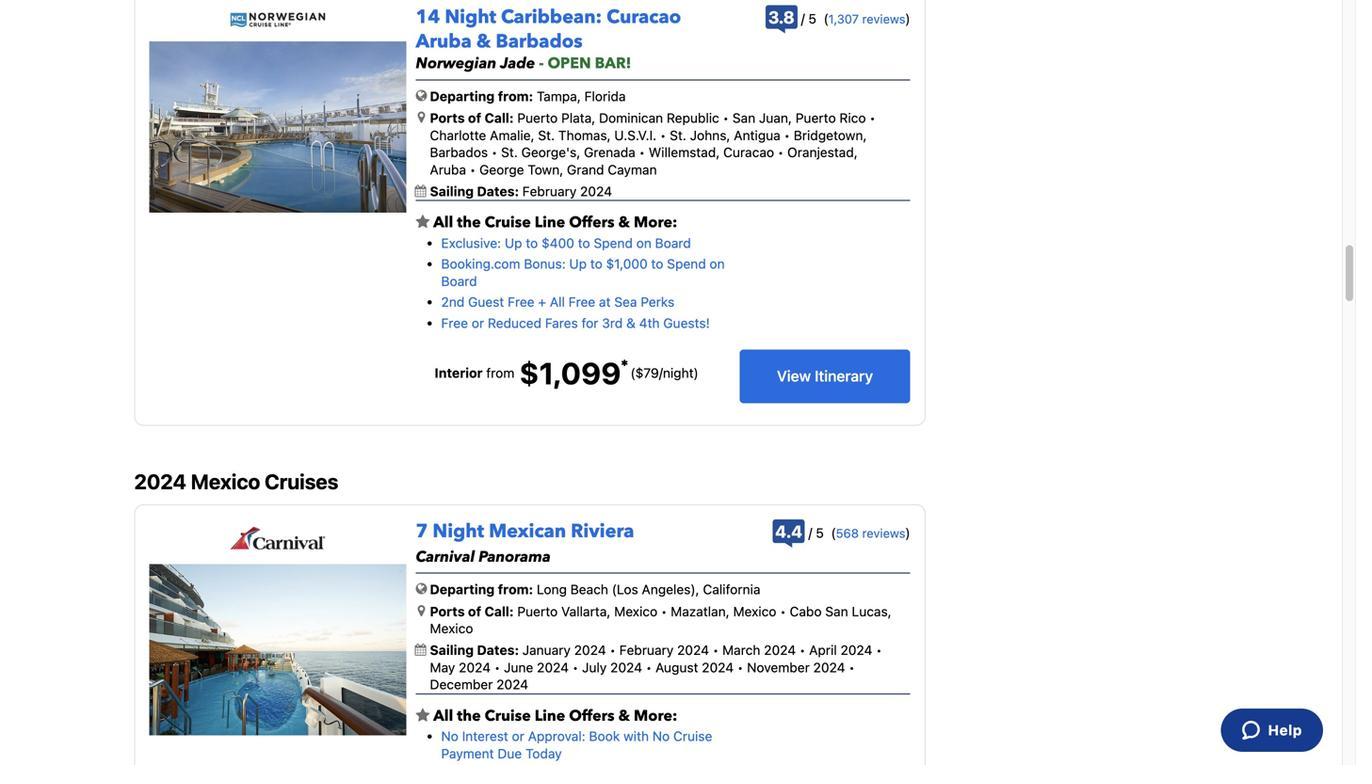 Task type: describe. For each thing, give the bounding box(es) containing it.
3.8
[[768, 7, 795, 28]]

norwegian
[[416, 53, 497, 74]]

-
[[539, 53, 544, 74]]

no interest or approval: book with no cruise payment due today
[[441, 729, 712, 762]]

all for 14 night caribbean: curacao aruba & barbados
[[433, 213, 453, 233]]

george's,
[[521, 145, 580, 160]]

7
[[416, 519, 428, 545]]

2nd
[[441, 294, 465, 310]]

or inside no interest or approval: book with no cruise payment due today
[[512, 729, 524, 745]]

carnival cruise line image
[[230, 526, 326, 551]]

juan,
[[759, 110, 792, 126]]

) for 7 night mexican riviera
[[905, 525, 910, 541]]

sailing dates: for 14 night caribbean: curacao aruba & barbados
[[430, 184, 522, 199]]

call: for 14 night caribbean: curacao aruba & barbados
[[485, 110, 514, 126]]

1 horizontal spatial st.
[[538, 128, 555, 143]]

amalie,
[[490, 128, 534, 143]]

2024 mexico cruises
[[134, 469, 338, 494]]

( for 14 night caribbean: curacao aruba & barbados
[[824, 11, 828, 27]]

the for 7 night mexican riviera
[[457, 706, 481, 727]]

today
[[525, 746, 562, 762]]

line for 7 night mexican riviera
[[535, 706, 565, 727]]

& inside 14 night caribbean: curacao aruba & barbados norwegian jade - open bar!
[[476, 29, 491, 55]]

rico
[[839, 110, 866, 126]]

from: for 7 night mexican riviera
[[498, 582, 533, 598]]

globe image for 14 night caribbean: curacao aruba & barbados
[[416, 89, 427, 102]]

vallarta,
[[561, 604, 611, 620]]

book
[[589, 729, 620, 745]]

14 night caribbean: curacao aruba & barbados norwegian jade - open bar!
[[416, 4, 681, 74]]

call: for 7 night mexican riviera
[[485, 604, 514, 620]]

0 horizontal spatial st.
[[501, 145, 518, 160]]

february inside the january 2024 • february 2024 • march 2024 • april 2024 • may 2024 • june 2024 • july 2024 • august 2024 • november 2024 • december 2024
[[619, 643, 674, 658]]

& up $1,000
[[618, 213, 630, 233]]

no interest or approval: book with no cruise payment due today link
[[441, 729, 712, 762]]

$1,000
[[606, 256, 648, 272]]

more: for 7 night mexican riviera
[[634, 706, 677, 727]]

puerto vallarta, mexico • mazatlan, mexico
[[517, 604, 776, 620]]

puerto up bridgetown,
[[796, 110, 836, 126]]

guest
[[468, 294, 504, 310]]

($79 / night)
[[630, 365, 699, 381]]

to left $1,000
[[590, 256, 603, 272]]

town,
[[528, 162, 563, 177]]

california
[[703, 582, 760, 598]]

0 horizontal spatial up
[[505, 235, 522, 251]]

payment
[[441, 746, 494, 762]]

1 vertical spatial on
[[710, 256, 725, 272]]

more: for 14 night caribbean: curacao aruba & barbados
[[634, 213, 677, 233]]

booking.com
[[441, 256, 520, 272]]

to right $400
[[578, 235, 590, 251]]

plata,
[[561, 110, 595, 126]]

free or reduced fares for 3rd & 4th guests! link
[[441, 315, 710, 331]]

puerto for puerto vallarta, mexico • mazatlan, mexico
[[517, 604, 558, 620]]

august
[[656, 660, 698, 676]]

open
[[548, 53, 591, 74]]

grand
[[567, 162, 604, 177]]

cabo san lucas, mexico
[[430, 604, 892, 637]]

bonus:
[[524, 256, 566, 272]]

all the cruise line offers & more: for 14 night caribbean: curacao aruba & barbados
[[430, 213, 677, 233]]

1,307
[[828, 12, 859, 26]]

at
[[599, 294, 611, 310]]

february 2024
[[522, 184, 612, 199]]

0 horizontal spatial board
[[441, 273, 477, 289]]

& inside exclusive: up to $400 to spend on board booking.com bonus: up to $1,000 to spend on board 2nd guest free + all free at sea perks free or reduced fares for 3rd & 4th guests!
[[626, 315, 636, 331]]

tampa,
[[537, 89, 581, 104]]

7 night mexican riviera carnival panorama
[[416, 519, 634, 568]]

5 for 14 night caribbean: curacao aruba & barbados
[[808, 11, 816, 27]]

u.s.v.i.
[[614, 128, 657, 143]]

exclusive: up to $400 to spend on board link
[[441, 235, 691, 251]]

january
[[522, 643, 571, 658]]

0 horizontal spatial on
[[636, 235, 652, 251]]

november
[[747, 660, 810, 676]]

may
[[430, 660, 455, 676]]

oranjestad, aruba
[[430, 145, 858, 177]]

june
[[504, 660, 533, 676]]

george
[[479, 162, 524, 177]]

2 no from the left
[[652, 729, 670, 745]]

2nd guest free + all free at sea perks link
[[441, 294, 674, 310]]

4.4 / 5 ( 568 reviews )
[[775, 522, 910, 542]]

sailing for 14 night caribbean: curacao aruba & barbados
[[430, 184, 474, 199]]

florida
[[584, 89, 626, 104]]

4.4
[[775, 522, 802, 542]]

night)
[[663, 365, 699, 381]]

offers for 7 night mexican riviera
[[569, 706, 614, 727]]

all the cruise line offers & more: for 7 night mexican riviera
[[430, 706, 677, 727]]

ports for 14 night caribbean: curacao aruba & barbados
[[430, 110, 465, 126]]

from: for 14 night caribbean: curacao aruba & barbados
[[498, 89, 533, 104]]

beach
[[570, 582, 608, 598]]

san inside puerto plata, dominican republic • san juan, puerto rico • charlotte amalie, st. thomas, u.s.v.i. • st. johns, antigua
[[733, 110, 755, 126]]

interest
[[462, 729, 508, 745]]

1,307 reviews link
[[828, 12, 905, 26]]

asterisk image
[[621, 359, 628, 367]]

puerto plata, dominican republic • san juan, puerto rico • charlotte amalie, st. thomas, u.s.v.i. • st. johns, antigua
[[430, 110, 876, 143]]

night for carnival
[[433, 519, 484, 545]]

ports for 7 night mexican riviera
[[430, 604, 465, 620]]

long
[[537, 582, 567, 598]]

star image
[[416, 708, 430, 724]]

guests!
[[663, 315, 710, 331]]

1 horizontal spatial spend
[[667, 256, 706, 272]]

1 horizontal spatial free
[[508, 294, 535, 310]]

1 no from the left
[[441, 729, 458, 745]]

dates: for 7 night mexican riviera
[[477, 643, 519, 658]]

from
[[486, 365, 515, 381]]

cruise for 14 night caribbean: curacao aruba & barbados
[[485, 213, 531, 233]]

fares
[[545, 315, 578, 331]]

perks
[[641, 294, 674, 310]]

cruises
[[265, 469, 338, 494]]

& up with
[[618, 706, 630, 727]]

departing from: tampa, florida
[[430, 89, 626, 104]]

december
[[430, 677, 493, 693]]

departing for 7 night mexican riviera
[[430, 582, 495, 598]]

cabo
[[790, 604, 822, 620]]

barbados inside 14 night caribbean: curacao aruba & barbados norwegian jade - open bar!
[[496, 29, 583, 55]]

($79
[[630, 365, 659, 381]]

san inside cabo san lucas, mexico
[[825, 604, 848, 620]]

carnival
[[416, 547, 475, 568]]

568
[[836, 526, 859, 540]]

of for 14 night caribbean: curacao aruba & barbados
[[468, 110, 481, 126]]

panorama
[[479, 547, 551, 568]]

mexican
[[489, 519, 566, 545]]

mexico down california
[[733, 604, 776, 620]]

offers for 14 night caribbean: curacao aruba & barbados
[[569, 213, 614, 233]]



Task type: locate. For each thing, give the bounding box(es) containing it.
2 offers from the top
[[569, 706, 614, 727]]

or up due
[[512, 729, 524, 745]]

1 vertical spatial the
[[457, 706, 481, 727]]

0 horizontal spatial spend
[[594, 235, 633, 251]]

night inside 7 night mexican riviera carnival panorama
[[433, 519, 484, 545]]

1 from: from the top
[[498, 89, 533, 104]]

reviews inside 3.8 / 5 ( 1,307 reviews )
[[862, 12, 905, 26]]

ports of call: up charlotte
[[430, 110, 514, 126]]

dominican
[[599, 110, 663, 126]]

1 vertical spatial february
[[619, 643, 674, 658]]

san right the cabo
[[825, 604, 848, 620]]

lucas,
[[852, 604, 892, 620]]

february down cabo san lucas, mexico
[[619, 643, 674, 658]]

14
[[416, 4, 440, 30]]

1 horizontal spatial curacao
[[723, 145, 774, 160]]

view
[[777, 367, 811, 385]]

1 ports of call: from the top
[[430, 110, 514, 126]]

night inside 14 night caribbean: curacao aruba & barbados norwegian jade - open bar!
[[445, 4, 496, 30]]

/ for 14 night caribbean: curacao aruba & barbados
[[801, 11, 805, 27]]

0 vertical spatial ports
[[430, 110, 465, 126]]

ports
[[430, 110, 465, 126], [430, 604, 465, 620]]

1 vertical spatial (
[[831, 525, 836, 541]]

1 horizontal spatial no
[[652, 729, 670, 745]]

antigua
[[734, 128, 780, 143]]

5 right 3.8
[[808, 11, 816, 27]]

cruise
[[485, 213, 531, 233], [485, 706, 531, 727], [673, 729, 712, 745]]

from: down panorama
[[498, 582, 533, 598]]

2 ports from the top
[[430, 604, 465, 620]]

offers up 'book'
[[569, 706, 614, 727]]

for
[[582, 315, 598, 331]]

of
[[468, 110, 481, 126], [468, 604, 481, 620]]

1 globe image from the top
[[416, 89, 427, 102]]

1 vertical spatial line
[[535, 706, 565, 727]]

0 vertical spatial cruise
[[485, 213, 531, 233]]

/ right 3.8
[[801, 11, 805, 27]]

) inside 4.4 / 5 ( 568 reviews )
[[905, 525, 910, 541]]

4th
[[639, 315, 660, 331]]

aruba left jade
[[416, 29, 472, 55]]

cruise for 7 night mexican riviera
[[485, 706, 531, 727]]

curacao
[[607, 4, 681, 30], [723, 145, 774, 160]]

line
[[535, 213, 565, 233], [535, 706, 565, 727]]

• george town, grand cayman
[[466, 162, 657, 177]]

0 horizontal spatial february
[[522, 184, 577, 199]]

) inside 3.8 / 5 ( 1,307 reviews )
[[905, 11, 910, 27]]

up
[[505, 235, 522, 251], [569, 256, 587, 272]]

more:
[[634, 213, 677, 233], [634, 706, 677, 727]]

1 vertical spatial spend
[[667, 256, 706, 272]]

caribbean:
[[501, 4, 602, 30]]

2 ports of call: from the top
[[430, 604, 514, 620]]

view itinerary link
[[740, 350, 910, 403]]

1 vertical spatial dates:
[[477, 643, 519, 658]]

0 vertical spatial ports of call:
[[430, 110, 514, 126]]

approval:
[[528, 729, 585, 745]]

2 line from the top
[[535, 706, 565, 727]]

1 horizontal spatial on
[[710, 256, 725, 272]]

aruba inside oranjestad, aruba
[[430, 162, 466, 177]]

0 horizontal spatial barbados
[[430, 145, 488, 160]]

night
[[445, 4, 496, 30], [433, 519, 484, 545]]

1 vertical spatial barbados
[[430, 145, 488, 160]]

• st. george's, grenada • willemstad, curacao
[[488, 145, 774, 160]]

star image
[[416, 215, 430, 230]]

0 vertical spatial or
[[472, 315, 484, 331]]

0 vertical spatial all the cruise line offers & more:
[[430, 213, 677, 233]]

0 vertical spatial 5
[[808, 11, 816, 27]]

1 vertical spatial offers
[[569, 706, 614, 727]]

the for 14 night caribbean: curacao aruba & barbados
[[457, 213, 481, 233]]

reviews inside 4.4 / 5 ( 568 reviews )
[[862, 526, 905, 540]]

1 horizontal spatial (
[[831, 525, 836, 541]]

1 horizontal spatial or
[[512, 729, 524, 745]]

0 vertical spatial globe image
[[416, 89, 427, 102]]

0 vertical spatial on
[[636, 235, 652, 251]]

1 vertical spatial of
[[468, 604, 481, 620]]

/ inside 3.8 / 5 ( 1,307 reviews )
[[801, 11, 805, 27]]

up up booking.com
[[505, 235, 522, 251]]

reviews right 1,307
[[862, 12, 905, 26]]

with
[[623, 729, 649, 745]]

all inside exclusive: up to $400 to spend on board booking.com bonus: up to $1,000 to spend on board 2nd guest free + all free at sea perks free or reduced fares for 3rd & 4th guests!
[[550, 294, 565, 310]]

1 the from the top
[[457, 213, 481, 233]]

0 vertical spatial night
[[445, 4, 496, 30]]

$400
[[542, 235, 574, 251]]

departing down norwegian
[[430, 89, 495, 104]]

1 vertical spatial reviews
[[862, 526, 905, 540]]

spend up $1,000
[[594, 235, 633, 251]]

1 more: from the top
[[634, 213, 677, 233]]

sailing dates: down the george
[[430, 184, 522, 199]]

1 vertical spatial board
[[441, 273, 477, 289]]

call: down panorama
[[485, 604, 514, 620]]

map marker image
[[418, 111, 425, 124]]

of right map marker image
[[468, 604, 481, 620]]

0 vertical spatial /
[[801, 11, 805, 27]]

0 vertical spatial call:
[[485, 110, 514, 126]]

st. up george's,
[[538, 128, 555, 143]]

( inside 4.4 / 5 ( 568 reviews )
[[831, 525, 836, 541]]

on
[[636, 235, 652, 251], [710, 256, 725, 272]]

1 vertical spatial cruise
[[485, 706, 531, 727]]

1 vertical spatial )
[[905, 525, 910, 541]]

1 vertical spatial sailing dates:
[[430, 643, 522, 658]]

0 horizontal spatial /
[[659, 365, 663, 381]]

0 vertical spatial line
[[535, 213, 565, 233]]

1 ports from the top
[[430, 110, 465, 126]]

globe image for 7 night mexican riviera
[[416, 583, 427, 596]]

ports of call: right map marker image
[[430, 604, 514, 620]]

to right $1,000
[[651, 256, 663, 272]]

dates: down the george
[[477, 184, 519, 199]]

1 vertical spatial call:
[[485, 604, 514, 620]]

cruise up interest
[[485, 706, 531, 727]]

sailing for 7 night mexican riviera
[[430, 643, 474, 658]]

1 vertical spatial night
[[433, 519, 484, 545]]

1 vertical spatial aruba
[[430, 162, 466, 177]]

1 call: from the top
[[485, 110, 514, 126]]

sailing
[[430, 184, 474, 199], [430, 643, 474, 658]]

1 reviews from the top
[[862, 12, 905, 26]]

on up $1,000
[[636, 235, 652, 251]]

0 horizontal spatial (
[[824, 11, 828, 27]]

( for 7 night mexican riviera
[[831, 525, 836, 541]]

departing for 14 night caribbean: curacao aruba & barbados
[[430, 89, 495, 104]]

bridgetown,
[[794, 128, 867, 143]]

the up exclusive:
[[457, 213, 481, 233]]

ports up charlotte
[[430, 110, 465, 126]]

calendar image
[[415, 185, 426, 197]]

1 vertical spatial all the cruise line offers & more:
[[430, 706, 677, 727]]

& left jade
[[476, 29, 491, 55]]

sailing right calendar icon
[[430, 184, 474, 199]]

or down guest
[[472, 315, 484, 331]]

angeles),
[[642, 582, 699, 598]]

mexico inside cabo san lucas, mexico
[[430, 621, 473, 637]]

johns,
[[690, 128, 730, 143]]

5 for 7 night mexican riviera
[[816, 525, 824, 541]]

0 vertical spatial of
[[468, 110, 481, 126]]

/ inside 4.4 / 5 ( 568 reviews )
[[808, 525, 812, 541]]

+
[[538, 294, 546, 310]]

0 vertical spatial )
[[905, 11, 910, 27]]

2 the from the top
[[457, 706, 481, 727]]

2 vertical spatial all
[[433, 706, 453, 727]]

2 all the cruise line offers & more: from the top
[[430, 706, 677, 727]]

riviera
[[571, 519, 634, 545]]

up down the exclusive: up to $400 to spend on board link
[[569, 256, 587, 272]]

reviews right 568
[[862, 526, 905, 540]]

call: up the amalie,
[[485, 110, 514, 126]]

1 vertical spatial globe image
[[416, 583, 427, 596]]

2 call: from the top
[[485, 604, 514, 620]]

free down "2nd"
[[441, 315, 468, 331]]

2 sailing dates: from the top
[[430, 643, 522, 658]]

dates:
[[477, 184, 519, 199], [477, 643, 519, 658]]

mazatlan,
[[671, 604, 730, 620]]

1 vertical spatial more:
[[634, 706, 677, 727]]

/ right 4.4
[[808, 525, 812, 541]]

sea
[[614, 294, 637, 310]]

2 more: from the top
[[634, 706, 677, 727]]

offers up the exclusive: up to $400 to spend on board link
[[569, 213, 614, 233]]

itinerary
[[815, 367, 873, 385]]

globe image up map marker image
[[416, 583, 427, 596]]

( right 3.8
[[824, 11, 828, 27]]

2 reviews from the top
[[862, 526, 905, 540]]

/
[[801, 11, 805, 27], [659, 365, 663, 381], [808, 525, 812, 541]]

all right star image
[[433, 706, 453, 727]]

st. down the amalie,
[[501, 145, 518, 160]]

all for 7 night mexican riviera
[[433, 706, 453, 727]]

the up interest
[[457, 706, 481, 727]]

board up "2nd"
[[441, 273, 477, 289]]

0 vertical spatial aruba
[[416, 29, 472, 55]]

due
[[498, 746, 522, 762]]

0 horizontal spatial free
[[441, 315, 468, 331]]

2 of from the top
[[468, 604, 481, 620]]

puerto down 'long' on the bottom of the page
[[517, 604, 558, 620]]

exclusive:
[[441, 235, 501, 251]]

view itinerary
[[777, 367, 873, 385]]

) right 1,307
[[905, 11, 910, 27]]

1 horizontal spatial board
[[655, 235, 691, 251]]

0 vertical spatial offers
[[569, 213, 614, 233]]

thomas,
[[558, 128, 611, 143]]

ports of call: for 7 night mexican riviera
[[430, 604, 514, 620]]

jade
[[500, 53, 535, 74]]

grenada
[[584, 145, 635, 160]]

globe image
[[416, 89, 427, 102], [416, 583, 427, 596]]

from: down jade
[[498, 89, 533, 104]]

0 vertical spatial curacao
[[607, 4, 681, 30]]

carnival panorama image
[[149, 564, 406, 736]]

568 reviews link
[[836, 526, 905, 540]]

1 dates: from the top
[[477, 184, 519, 199]]

1 departing from the top
[[430, 89, 495, 104]]

july
[[582, 660, 607, 676]]

2 departing from the top
[[430, 582, 495, 598]]

1 ) from the top
[[905, 11, 910, 27]]

night up carnival
[[433, 519, 484, 545]]

sailing dates: up december
[[430, 643, 522, 658]]

willemstad,
[[649, 145, 720, 160]]

norwegian cruise line image
[[230, 12, 326, 28]]

0 vertical spatial board
[[655, 235, 691, 251]]

of for 7 night mexican riviera
[[468, 604, 481, 620]]

curacao down antigua
[[723, 145, 774, 160]]

dates: up june
[[477, 643, 519, 658]]

0 vertical spatial dates:
[[477, 184, 519, 199]]

more: up with
[[634, 706, 677, 727]]

free left + on the top left
[[508, 294, 535, 310]]

0 vertical spatial from:
[[498, 89, 533, 104]]

san up antigua
[[733, 110, 755, 126]]

1 sailing from the top
[[430, 184, 474, 199]]

bar!
[[595, 53, 631, 74]]

0 vertical spatial the
[[457, 213, 481, 233]]

2 globe image from the top
[[416, 583, 427, 596]]

no up payment
[[441, 729, 458, 745]]

all the cruise line offers & more: up $400
[[430, 213, 677, 233]]

0 vertical spatial barbados
[[496, 29, 583, 55]]

exclusive: up to $400 to spend on board booking.com bonus: up to $1,000 to spend on board 2nd guest free + all free at sea perks free or reduced fares for 3rd & 4th guests!
[[441, 235, 725, 331]]

0 vertical spatial all
[[433, 213, 453, 233]]

0 vertical spatial spend
[[594, 235, 633, 251]]

1 horizontal spatial barbados
[[496, 29, 583, 55]]

cruise inside no interest or approval: book with no cruise payment due today
[[673, 729, 712, 745]]

aruba inside 14 night caribbean: curacao aruba & barbados norwegian jade - open bar!
[[416, 29, 472, 55]]

norwegian jade image
[[149, 41, 406, 213]]

aruba
[[416, 29, 472, 55], [430, 162, 466, 177]]

0 horizontal spatial san
[[733, 110, 755, 126]]

5 inside 4.4 / 5 ( 568 reviews )
[[816, 525, 824, 541]]

0 horizontal spatial no
[[441, 729, 458, 745]]

mexico down (los
[[614, 604, 657, 620]]

no
[[441, 729, 458, 745], [652, 729, 670, 745]]

0 vertical spatial up
[[505, 235, 522, 251]]

all right + on the top left
[[550, 294, 565, 310]]

on up guests!
[[710, 256, 725, 272]]

interior
[[435, 365, 483, 381]]

1 vertical spatial or
[[512, 729, 524, 745]]

1 vertical spatial san
[[825, 604, 848, 620]]

spend
[[594, 235, 633, 251], [667, 256, 706, 272]]

puerto for puerto plata, dominican republic • san juan, puerto rico • charlotte amalie, st. thomas, u.s.v.i. • st. johns, antigua
[[517, 110, 558, 126]]

1 sailing dates: from the top
[[430, 184, 522, 199]]

or inside exclusive: up to $400 to spend on board booking.com bonus: up to $1,000 to spend on board 2nd guest free + all free at sea perks free or reduced fares for 3rd & 4th guests!
[[472, 315, 484, 331]]

bridgetown, barbados
[[430, 128, 867, 160]]

night right "14"
[[445, 4, 496, 30]]

0 vertical spatial reviews
[[862, 12, 905, 26]]

1 offers from the top
[[569, 213, 614, 233]]

departing from: long beach (los angeles), california
[[430, 582, 760, 598]]

2 horizontal spatial free
[[569, 294, 595, 310]]

to up 'bonus:'
[[526, 235, 538, 251]]

1 horizontal spatial up
[[569, 256, 587, 272]]

line up $400
[[535, 213, 565, 233]]

0 vertical spatial sailing
[[430, 184, 474, 199]]

cruise up exclusive:
[[485, 213, 531, 233]]

calendar image
[[415, 644, 426, 657]]

1 vertical spatial up
[[569, 256, 587, 272]]

5 left 568
[[816, 525, 824, 541]]

( right 4.4
[[831, 525, 836, 541]]

st. up willemstad, on the top of the page
[[670, 128, 686, 143]]

0 vertical spatial (
[[824, 11, 828, 27]]

february down town, at the top
[[522, 184, 577, 199]]

3rd
[[602, 315, 623, 331]]

0 vertical spatial san
[[733, 110, 755, 126]]

departing
[[430, 89, 495, 104], [430, 582, 495, 598]]

curacao inside 14 night caribbean: curacao aruba & barbados norwegian jade - open bar!
[[607, 4, 681, 30]]

(
[[824, 11, 828, 27], [831, 525, 836, 541]]

free up free or reduced fares for 3rd & 4th guests! link on the top of the page
[[569, 294, 595, 310]]

2 sailing from the top
[[430, 643, 474, 658]]

april
[[809, 643, 837, 658]]

all right star icon
[[433, 213, 453, 233]]

2 ) from the top
[[905, 525, 910, 541]]

ports right map marker image
[[430, 604, 465, 620]]

2 horizontal spatial st.
[[670, 128, 686, 143]]

1 vertical spatial from:
[[498, 582, 533, 598]]

globe image up map marker icon
[[416, 89, 427, 102]]

barbados
[[496, 29, 583, 55], [430, 145, 488, 160]]

1 all the cruise line offers & more: from the top
[[430, 213, 677, 233]]

(los
[[612, 582, 638, 598]]

no right with
[[652, 729, 670, 745]]

1 horizontal spatial /
[[801, 11, 805, 27]]

2 horizontal spatial /
[[808, 525, 812, 541]]

from:
[[498, 89, 533, 104], [498, 582, 533, 598]]

sailing up may
[[430, 643, 474, 658]]

board up the perks
[[655, 235, 691, 251]]

barbados inside the bridgetown, barbados
[[430, 145, 488, 160]]

dates: for 14 night caribbean: curacao aruba & barbados
[[477, 184, 519, 199]]

interior from $1,099
[[435, 355, 621, 391]]

0 vertical spatial sailing dates:
[[430, 184, 522, 199]]

1 line from the top
[[535, 213, 565, 233]]

1 vertical spatial departing
[[430, 582, 495, 598]]

ports of call: for 14 night caribbean: curacao aruba & barbados
[[430, 110, 514, 126]]

1 vertical spatial curacao
[[723, 145, 774, 160]]

1 horizontal spatial san
[[825, 604, 848, 620]]

) right 568
[[905, 525, 910, 541]]

mexico up may
[[430, 621, 473, 637]]

cayman
[[608, 162, 657, 177]]

offers
[[569, 213, 614, 233], [569, 706, 614, 727]]

/ for 7 night mexican riviera
[[808, 525, 812, 541]]

january 2024 • february 2024 • march 2024 • april 2024 • may 2024 • june 2024 • july 2024 • august 2024 • november 2024 • december 2024
[[430, 643, 882, 693]]

2 from: from the top
[[498, 582, 533, 598]]

$1,099
[[519, 355, 621, 391]]

2 vertical spatial /
[[808, 525, 812, 541]]

st.
[[538, 128, 555, 143], [670, 128, 686, 143], [501, 145, 518, 160]]

departing down carnival
[[430, 582, 495, 598]]

1 vertical spatial ports
[[430, 604, 465, 620]]

& left 4th in the left of the page
[[626, 315, 636, 331]]

reviews for 7 night mexican riviera
[[862, 526, 905, 540]]

•
[[723, 110, 729, 126], [870, 110, 876, 126], [660, 128, 666, 143], [780, 128, 794, 143], [491, 145, 498, 160], [639, 145, 645, 160], [774, 145, 787, 160], [470, 162, 476, 177], [661, 604, 667, 620], [776, 604, 790, 620], [610, 643, 616, 658], [713, 643, 719, 658], [799, 643, 806, 658], [876, 643, 882, 658], [494, 660, 500, 676], [572, 660, 578, 676], [646, 660, 652, 676], [737, 660, 743, 676], [849, 660, 855, 676]]

of up charlotte
[[468, 110, 481, 126]]

1 of from the top
[[468, 110, 481, 126]]

reduced
[[488, 315, 541, 331]]

charlotte
[[430, 128, 486, 143]]

0 vertical spatial february
[[522, 184, 577, 199]]

mexico left cruises in the bottom of the page
[[191, 469, 260, 494]]

night for aruba
[[445, 4, 496, 30]]

1 horizontal spatial february
[[619, 643, 674, 658]]

1 vertical spatial 5
[[816, 525, 824, 541]]

line for 14 night caribbean: curacao aruba & barbados
[[535, 213, 565, 233]]

board
[[655, 235, 691, 251], [441, 273, 477, 289]]

( inside 3.8 / 5 ( 1,307 reviews )
[[824, 11, 828, 27]]

puerto down departing from: tampa, florida
[[517, 110, 558, 126]]

sailing dates: for 7 night mexican riviera
[[430, 643, 522, 658]]

0 vertical spatial departing
[[430, 89, 495, 104]]

all the cruise line offers & more:
[[430, 213, 677, 233], [430, 706, 677, 727]]

) for 14 night caribbean: curacao aruba & barbados
[[905, 11, 910, 27]]

1 vertical spatial all
[[550, 294, 565, 310]]

0 horizontal spatial curacao
[[607, 4, 681, 30]]

1 vertical spatial sailing
[[430, 643, 474, 658]]

2 vertical spatial cruise
[[673, 729, 712, 745]]

more: up $1,000
[[634, 213, 677, 233]]

2 dates: from the top
[[477, 643, 519, 658]]

spend up the perks
[[667, 256, 706, 272]]

aruba down charlotte
[[430, 162, 466, 177]]

all the cruise line offers & more: up 'approval:'
[[430, 706, 677, 727]]

5 inside 3.8 / 5 ( 1,307 reviews )
[[808, 11, 816, 27]]

1 vertical spatial /
[[659, 365, 663, 381]]

line up 'approval:'
[[535, 706, 565, 727]]

0 horizontal spatial or
[[472, 315, 484, 331]]

cruise right with
[[673, 729, 712, 745]]

0 vertical spatial more:
[[634, 213, 677, 233]]

oranjestad,
[[787, 145, 858, 160]]

/ right asterisk image
[[659, 365, 663, 381]]

map marker image
[[418, 604, 425, 618]]

1 vertical spatial ports of call:
[[430, 604, 514, 620]]

reviews for 14 night caribbean: curacao aruba & barbados
[[862, 12, 905, 26]]

free
[[508, 294, 535, 310], [569, 294, 595, 310], [441, 315, 468, 331]]

curacao up bar!
[[607, 4, 681, 30]]



Task type: vqa. For each thing, say whether or not it's contained in the screenshot.
2nd Up to $250 Instant Savings link from the bottom of the Sailing List element
no



